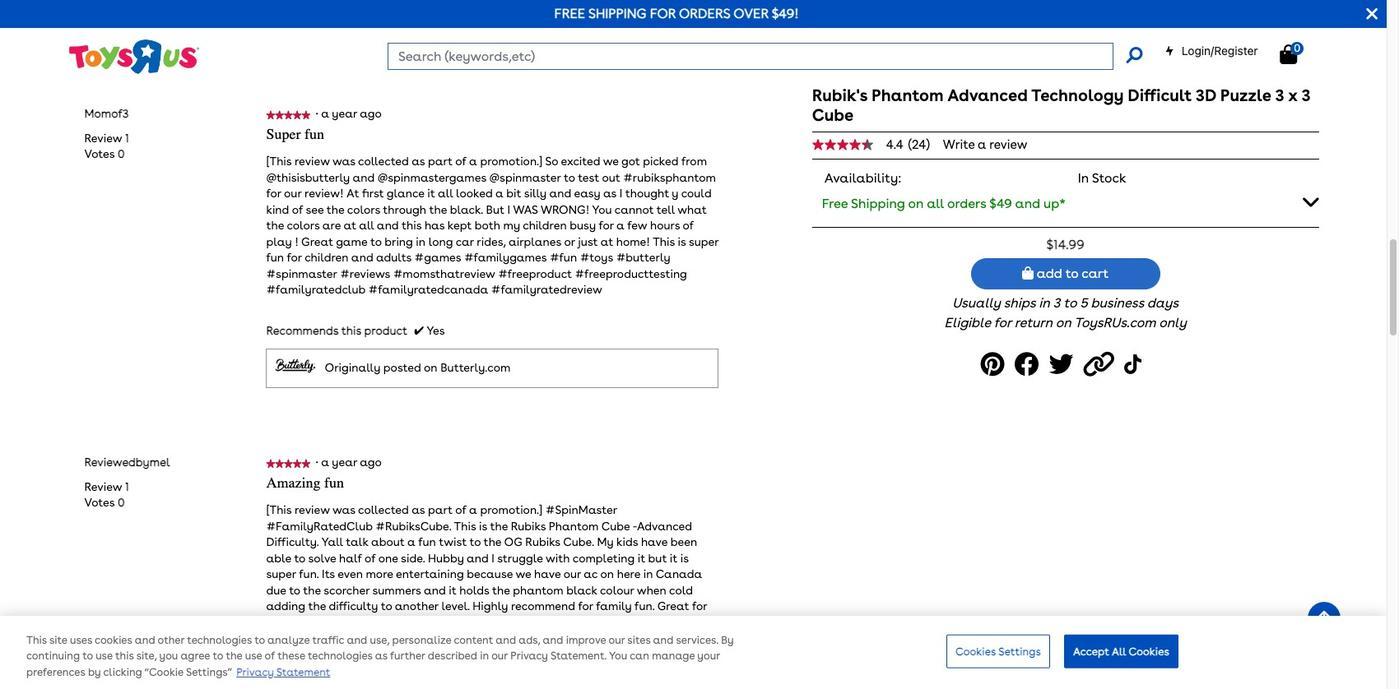 Task type: describe. For each thing, give the bounding box(es) containing it.
[this for amazing fun
[[266, 504, 292, 517]]

to down "summers"
[[381, 600, 392, 613]]

to inside "usually ships in 3 to 5 business days eligible for return on toysrus.com only"
[[1064, 296, 1077, 311]]

got
[[622, 155, 640, 168]]

our left fave at the bottom
[[554, 616, 571, 629]]

0 horizontal spatial colors
[[287, 219, 320, 232]]

recommend
[[511, 600, 575, 613]]

the down made
[[375, 632, 392, 645]]

0 vertical spatial rubiks
[[511, 520, 546, 533]]

1 vertical spatial is
[[479, 520, 487, 533]]

1 horizontal spatial have
[[641, 536, 668, 549]]

fun inside [this review was collected as part of a promotion.] so excited we got picked from @thisisbutterly and @spinmastergames @spinmaster to test out #rubiksphantom for our review! at first glance it all looked a bit silly and easy as i thought y could kind of see the colors through the black. but i was wrong! you cannot tell what the colors are at all and this has kept both my children busy for a few hours of play ! great game to bring in long car rides, airplanes or just at home!  this is super fun for children and adults #games #familygames #fun #toys #butterly #spinmaster #reviews #momsthatreview #freeproduct #freeproducttesting #familyratedclub #familyratedcanada #familyratedreview
[[266, 251, 284, 264]]

1–8 of 24 reviews alert
[[84, 51, 183, 64]]

all inside dropdown button
[[927, 196, 944, 212]]

days
[[1147, 296, 1179, 311]]

canada
[[656, 568, 702, 581]]

kept
[[448, 219, 472, 232]]

this inside [this review was collected as part of a promotion.] so excited we got picked from @thisisbutterly and @spinmastergames @spinmaster to test out #rubiksphantom for our review! at first glance it all looked a bit silly and easy as i thought y could kind of see the colors through the black. but i was wrong! you cannot tell what the colors are at all and this has kept both my children busy for a few hours of play ! great game to bring in long car rides, airplanes or just at home!  this is super fun for children and adults #games #familygames #fun #toys #butterly #spinmaster #reviews #momsthatreview #freeproduct #freeproducttesting #familyratedclub #familyratedcanada #familyratedreview
[[653, 235, 675, 248]]

services.
[[676, 635, 719, 647]]

thanks
[[266, 632, 306, 645]]

only
[[1159, 315, 1187, 331]]

review 1 votes 0 for super
[[84, 131, 129, 161]]

for right busy
[[599, 219, 614, 232]]

2 vertical spatial is
[[681, 552, 689, 565]]

review for super fun
[[84, 131, 122, 145]]

and up wrong!
[[549, 187, 571, 200]]

part for amazing fun
[[428, 504, 453, 517]]

game
[[336, 235, 368, 248]]

3d
[[1196, 86, 1217, 105]]

recommends for recommends this product
[[266, 673, 339, 686]]

of left one
[[365, 552, 376, 565]]

holds
[[459, 584, 489, 597]]

over
[[734, 6, 769, 21]]

yall
[[322, 536, 343, 549]]

momof3
[[84, 107, 129, 120]]

more
[[366, 568, 393, 581]]

3 inside "usually ships in 3 to 5 business days eligible for return on toysrus.com only"
[[1053, 296, 1061, 311]]

1 cookies from the left
[[956, 646, 996, 658]]

#canada
[[506, 632, 560, 645]]

stock
[[1092, 170, 1126, 186]]

cookies
[[95, 635, 132, 647]]

y
[[672, 187, 679, 200]]

as down the out
[[603, 187, 617, 200]]

to left thanks
[[255, 635, 265, 647]]

few
[[627, 219, 647, 232]]

car
[[456, 235, 474, 248]]

to left bring
[[370, 235, 382, 248]]

my
[[597, 536, 614, 549]]

super inside [this review was collected as part of a promotion.] so excited we got picked from @thisisbutterly and @spinmastergames @spinmaster to test out #rubiksphantom for our review! at first glance it all looked a bit silly and easy as i thought y could kind of see the colors through the black. but i was wrong! you cannot tell what the colors are at all and this has kept both my children busy for a few hours of play ! great game to bring in long car rides, airplanes or just at home!  this is super fun for children and adults #games #familygames #fun #toys #butterly #spinmaster #reviews #momsthatreview #freeproduct #freeproducttesting #familyratedclub #familyratedcanada #familyratedreview
[[689, 235, 719, 248]]

for inside "usually ships in 3 to 5 business days eligible for return on toysrus.com only"
[[994, 315, 1011, 331]]

you
[[159, 651, 178, 663]]

it right the but
[[670, 552, 678, 565]]

this up originally
[[341, 324, 361, 337]]

technology
[[1032, 86, 1124, 105]]

and left ads,
[[496, 635, 516, 647]]

it up level.
[[449, 584, 457, 597]]

review!
[[305, 187, 344, 200]]

write a review
[[943, 137, 1028, 152]]

free shipping for orders over $49!
[[554, 6, 799, 21]]

was for amazing fun
[[333, 504, 355, 517]]

uses
[[70, 635, 92, 647]]

votes for super fun
[[84, 147, 115, 161]]

to down uses in the left bottom of the page
[[82, 651, 93, 663]]

sites
[[628, 635, 651, 647]]

review for amazing fun
[[84, 480, 122, 494]]

settings"
[[186, 667, 232, 680]]

to up ads,
[[509, 616, 520, 629]]

all down @spinmastergames on the top of the page
[[438, 187, 453, 200]]

on right the posted
[[424, 362, 438, 375]]

5
[[1080, 296, 1088, 311]]

is inside [this review was collected as part of a promotion.] so excited we got picked from @thisisbutterly and @spinmastergames @spinmaster to test out #rubiksphantom for our review! at first glance it all looked a bit silly and easy as i thought y could kind of see the colors through the black. but i was wrong! you cannot tell what the colors are at all and this has kept both my children busy for a few hours of play ! great game to bring in long car rides, airplanes or just at home!  this is super fun for children and adults #games #familygames #fun #toys #butterly #spinmaster #reviews #momsthatreview #freeproduct #freeproducttesting #familyratedclub #familyratedcanada #familyratedreview
[[678, 235, 686, 248]]

og
[[504, 536, 523, 549]]

it left the but
[[638, 552, 645, 565]]

of left 24
[[104, 51, 115, 64]]

tell
[[657, 203, 675, 216]]

of up @spinmastergames on the top of the page
[[455, 155, 467, 168]]

looked
[[456, 187, 493, 200]]

are
[[323, 219, 341, 232]]

free shipping for orders over $49! link
[[554, 6, 799, 21]]

the up highly
[[492, 584, 510, 597]]

share rubik's phantom advanced technology difficult 3d puzzle 3 x 3 cube on facebook image
[[1015, 347, 1044, 384]]

0 vertical spatial review
[[990, 137, 1028, 152]]

fun down #rubikscube. at the bottom
[[418, 536, 436, 549]]

shipping
[[589, 6, 647, 21]]

collected for super fun
[[358, 155, 409, 168]]

0 vertical spatial children
[[523, 219, 567, 232]]

see
[[306, 203, 324, 216]]

your
[[698, 651, 720, 663]]

and up the site,
[[135, 635, 155, 647]]

year for super fun
[[332, 107, 357, 120]]

but
[[648, 552, 667, 565]]

phantom inside '[this review was collected as part of a promotion.] #spinmaster #familyratedclub #rubikscube.  this is the rubiks phantom cube -advanced difficulty. yall talk about a fun twist to the og rubiks cube. my kids have been able to solve half of one side. hubby and i struggle with completing it but it is super fun. its even more entertaining because we have our ac on here in canada due to the scorcher summers and it holds the phantom black colour when cold adding the difficulty to another level. highly recommend for family fun. great for all ages. weve made fun games up of trying to solve our fave colour the fastest. thanks so much for the #freebie.  #reviewer #canada @thisisbutterly'
[[549, 520, 599, 533]]

accept all cookies
[[1074, 646, 1170, 658]]

1 use from the left
[[96, 651, 113, 663]]

kind
[[266, 203, 289, 216]]

was for super fun
[[333, 155, 355, 168]]

usually
[[953, 296, 1001, 311]]

1 vertical spatial at
[[601, 235, 613, 248]]

has
[[425, 219, 445, 232]]

games
[[403, 616, 440, 629]]

shopping bag image for add to cart button
[[1022, 267, 1034, 280]]

toys r us image
[[68, 38, 200, 75]]

and up bring
[[377, 219, 399, 232]]

✔
[[414, 324, 424, 337]]

because
[[467, 568, 513, 581]]

ads,
[[519, 635, 540, 647]]

yes
[[427, 324, 445, 337]]

and up manage
[[653, 635, 674, 647]]

#familygames
[[464, 251, 547, 264]]

the up has
[[429, 203, 447, 216]]

much
[[324, 632, 354, 645]]

for down the cold
[[692, 600, 707, 613]]

cold
[[669, 584, 693, 597]]

of inside this site uses cookies and other technologies to analyze traffic and use, personalize content and ads, and improve our sites and services. by continuing to use this site, you agree to the use of these technologies as further described in our privacy statement. you can manage your preferences by clicking "cookie settings"
[[265, 651, 275, 663]]

all inside '[this review was collected as part of a promotion.] #spinmaster #familyratedclub #rubikscube.  this is the rubiks phantom cube -advanced difficulty. yall talk about a fun twist to the og rubiks cube. my kids have been able to solve half of one side. hubby and i struggle with completing it but it is super fun. its even more entertaining because we have our ac on here in canada due to the scorcher summers and it holds the phantom black colour when cold adding the difficulty to another level. highly recommend for family fun. great for all ages. weve made fun games up of trying to solve our fave colour the fastest. thanks so much for the #freebie.  #reviewer #canada @thisisbutterly'
[[266, 616, 281, 629]]

another
[[395, 600, 439, 613]]

accept
[[1074, 646, 1109, 658]]

advanced inside rubik's phantom advanced technology difficult 3d puzzle 3 x 3 cube
[[948, 86, 1028, 105]]

1 vertical spatial fun.
[[635, 600, 655, 613]]

recommends for recommends this product ✔ yes
[[266, 324, 339, 337]]

business
[[1091, 296, 1144, 311]]

· for amazing
[[316, 456, 318, 469]]

cannot
[[615, 203, 654, 216]]

both
[[475, 219, 500, 232]]

#familyratedclub
[[266, 520, 373, 533]]

1 vertical spatial privacy
[[236, 667, 274, 680]]

rubik's phantom advanced technology difficult 3d puzzle 3 x 3 cube
[[812, 86, 1311, 125]]

#rubiksphantom
[[623, 171, 716, 184]]

1 horizontal spatial technologies
[[308, 651, 373, 663]]

difficulty
[[329, 600, 378, 613]]

on inside dropdown button
[[908, 196, 924, 212]]

advanced inside '[this review was collected as part of a promotion.] #spinmaster #familyratedclub #rubikscube.  this is the rubiks phantom cube -advanced difficulty. yall talk about a fun twist to the og rubiks cube. my kids have been able to solve half of one side. hubby and i struggle with completing it but it is super fun. its even more entertaining because we have our ac on here in canada due to the scorcher summers and it holds the phantom black colour when cold adding the difficulty to another level. highly recommend for family fun. great for all ages. weve made fun games up of trying to solve our fave colour the fastest. thanks so much for the #freebie.  #reviewer #canada @thisisbutterly'
[[637, 520, 692, 533]]

the up og
[[490, 520, 508, 533]]

to up settings"
[[213, 651, 223, 663]]

easy
[[574, 187, 601, 200]]

the left og
[[484, 536, 502, 549]]

amazing fun
[[266, 474, 344, 492]]

summers
[[372, 584, 421, 597]]

bit
[[507, 187, 521, 200]]

the down kind
[[266, 219, 284, 232]]

fun right amazing
[[324, 474, 344, 492]]

2 use from the left
[[245, 651, 262, 663]]

entertaining
[[396, 568, 464, 581]]

the up adding
[[303, 584, 321, 597]]

content
[[454, 635, 493, 647]]

and up the #reviews
[[351, 251, 373, 264]]

great inside '[this review was collected as part of a promotion.] #spinmaster #familyratedclub #rubikscube.  this is the rubiks phantom cube -advanced difficulty. yall talk about a fun twist to the og rubiks cube. my kids have been able to solve half of one side. hubby and i struggle with completing it but it is super fun. its even more entertaining because we have our ac on here in canada due to the scorcher summers and it holds the phantom black colour when cold adding the difficulty to another level. highly recommend for family fun. great for all ages. weve made fun games up of trying to solve our fave colour the fastest. thanks so much for the #freebie.  #reviewer #canada @thisisbutterly'
[[657, 600, 689, 613]]

Enter Keyword or Item No. search field
[[388, 43, 1113, 70]]

fave
[[574, 616, 598, 629]]

phantom inside rubik's phantom advanced technology difficult 3d puzzle 3 x 3 cube
[[872, 86, 944, 105]]

phantom
[[513, 584, 564, 597]]

fun up use,
[[383, 616, 400, 629]]

clicking
[[103, 667, 142, 680]]

#games
[[415, 251, 461, 264]]

twist
[[439, 536, 467, 549]]

amazing
[[266, 474, 321, 492]]

preferences
[[26, 667, 85, 680]]

able
[[266, 552, 291, 565]]

write a review button
[[943, 137, 1028, 152]]

in inside this site uses cookies and other technologies to analyze traffic and use, personalize content and ads, and improve our sites and services. by continuing to use this site, you agree to the use of these technologies as further described in our privacy statement. you can manage your preferences by clicking "cookie settings"
[[480, 651, 489, 663]]

this inside [this review was collected as part of a promotion.] so excited we got picked from @thisisbutterly and @spinmastergames @spinmaster to test out #rubiksphantom for our review! at first glance it all looked a bit silly and easy as i thought y could kind of see the colors through the black. but i was wrong! you cannot tell what the colors are at all and this has kept both my children busy for a few hours of play ! great game to bring in long car rides, airplanes or just at home!  this is super fun for children and adults #games #familygames #fun #toys #butterly #spinmaster #reviews #momsthatreview #freeproduct #freeproducttesting #familyratedclub #familyratedcanada #familyratedreview
[[402, 219, 422, 232]]

1 vertical spatial have
[[534, 568, 561, 581]]

4.4
[[886, 137, 904, 152]]

and down 'entertaining' at the left bottom of the page
[[424, 584, 446, 597]]

this inside this site uses cookies and other technologies to analyze traffic and use, personalize content and ads, and improve our sites and services. by continuing to use this site, you agree to the use of these technologies as further described in our privacy statement. you can manage your preferences by clicking "cookie settings"
[[115, 651, 134, 663]]

as inside '[this review was collected as part of a promotion.] #spinmaster #familyratedclub #rubikscube.  this is the rubiks phantom cube -advanced difficulty. yall talk about a fun twist to the og rubiks cube. my kids have been able to solve half of one side. hubby and i struggle with completing it but it is super fun. its even more entertaining because we have our ac on here in canada due to the scorcher summers and it holds the phantom black colour when cold adding the difficulty to another level. highly recommend for family fun. great for all ages. weve made fun games up of trying to solve our fave colour the fastest. thanks so much for the #freebie.  #reviewer #canada @thisisbutterly'
[[412, 504, 425, 517]]

@spinmastergames
[[378, 171, 487, 184]]

you inside this site uses cookies and other technologies to analyze traffic and use, personalize content and ads, and improve our sites and services. by continuing to use this site, you agree to the use of these technologies as further described in our privacy statement. you can manage your preferences by clicking "cookie settings"
[[609, 651, 627, 663]]

excited
[[561, 155, 600, 168]]

@thisisbutterly inside [this review was collected as part of a promotion.] so excited we got picked from @thisisbutterly and @spinmastergames @spinmaster to test out #rubiksphantom for our review! at first glance it all looked a bit silly and easy as i thought y could kind of see the colors through the black. but i was wrong! you cannot tell what the colors are at all and this has kept both my children busy for a few hours of play ! great game to bring in long car rides, airplanes or just at home!  this is super fun for children and adults #games #familygames #fun #toys #butterly #spinmaster #reviews #momsthatreview #freeproduct #freeproducttesting #familyratedclub #familyratedcanada #familyratedreview
[[266, 171, 350, 184]]

and up first
[[353, 171, 375, 184]]

promotion.] for super fun
[[480, 155, 543, 168]]

to down difficulty.
[[294, 552, 306, 565]]

of right 'up'
[[459, 616, 470, 629]]

1 horizontal spatial 3
[[1275, 86, 1285, 105]]

tiktok image
[[1124, 347, 1146, 384]]

cube.
[[563, 536, 594, 549]]

ago for super fun
[[360, 107, 382, 120]]

orders
[[679, 6, 731, 21]]

share a link to rubik's phantom advanced technology difficult 3d puzzle 3 x 3 cube on twitter image
[[1049, 347, 1079, 384]]

fun right super
[[305, 125, 324, 143]]

rides,
[[477, 235, 506, 248]]

return
[[1015, 315, 1053, 331]]

#momsthatreview
[[393, 267, 495, 280]]

[this for super fun
[[266, 155, 292, 168]]

0 vertical spatial fun.
[[299, 568, 319, 581]]

for up kind
[[266, 187, 281, 200]]

cart
[[1082, 266, 1109, 282]]

0 horizontal spatial children
[[305, 251, 349, 264]]

thought
[[625, 187, 669, 200]]

the up sites
[[638, 616, 656, 629]]

when
[[637, 584, 667, 597]]

1 vertical spatial solve
[[523, 616, 551, 629]]

we inside [this review was collected as part of a promotion.] so excited we got picked from @thisisbutterly and @spinmastergames @spinmaster to test out #rubiksphantom for our review! at first glance it all looked a bit silly and easy as i thought y could kind of see the colors through the black. but i was wrong! you cannot tell what the colors are at all and this has kept both my children busy for a few hours of play ! great game to bring in long car rides, airplanes or just at home!  this is super fun for children and adults #games #familygames #fun #toys #butterly #spinmaster #reviews #momsthatreview #freeproduct #freeproducttesting #familyratedclub #familyratedcanada #familyratedreview
[[603, 155, 619, 168]]

our down the #reviewer
[[492, 651, 508, 663]]

1 horizontal spatial i
[[508, 203, 510, 216]]

as inside this site uses cookies and other technologies to analyze traffic and use, personalize content and ads, and improve our sites and services. by continuing to use this site, you agree to the use of these technologies as further described in our privacy statement. you can manage your preferences by clicking "cookie settings"
[[375, 651, 388, 663]]



Task type: locate. For each thing, give the bounding box(es) containing it.
adults
[[376, 251, 412, 264]]

2 promotion.] from the top
[[480, 504, 543, 517]]

you
[[592, 203, 612, 216], [609, 651, 627, 663]]

1 vertical spatial year
[[332, 456, 357, 469]]

create a pinterest pin for rubik's phantom advanced technology difficult 3d puzzle 3 x 3 cube image
[[981, 347, 1010, 384]]

on right the shipping
[[908, 196, 924, 212]]

2 [this from the top
[[266, 504, 292, 517]]

0 vertical spatial at
[[344, 219, 356, 232]]

cube up availability:
[[812, 105, 854, 125]]

advanced up 'write a review' button
[[948, 86, 1028, 105]]

1 [this from the top
[[266, 155, 292, 168]]

[this inside '[this review was collected as part of a promotion.] #spinmaster #familyratedclub #rubikscube.  this is the rubiks phantom cube -advanced difficulty. yall talk about a fun twist to the og rubiks cube. my kids have been able to solve half of one side. hubby and i struggle with completing it but it is super fun. its even more entertaining because we have our ac on here in canada due to the scorcher summers and it holds the phantom black colour when cold adding the difficulty to another level. highly recommend for family fun. great for all ages. weve made fun games up of trying to solve our fave colour the fastest. thanks so much for the #freebie.  #reviewer #canada @thisisbutterly'
[[266, 504, 292, 517]]

i
[[620, 187, 623, 200], [508, 203, 510, 216], [492, 552, 495, 565]]

ago
[[360, 107, 382, 120], [360, 456, 382, 469]]

shopping bag image inside 0 link
[[1280, 44, 1298, 64]]

on inside "usually ships in 3 to 5 business days eligible for return on toysrus.com only"
[[1056, 315, 1071, 331]]

0 vertical spatial privacy
[[511, 651, 548, 663]]

None search field
[[388, 43, 1142, 70]]

copy a link to rubik's phantom advanced technology difficult 3d puzzle 3 x 3 cube image
[[1084, 347, 1120, 384]]

free shipping on all orders $49 and up* button
[[812, 185, 1319, 221]]

0 vertical spatial was
[[333, 155, 355, 168]]

1 horizontal spatial fun.
[[635, 600, 655, 613]]

in inside "usually ships in 3 to 5 business days eligible for return on toysrus.com only"
[[1039, 296, 1050, 311]]

1 vertical spatial ·
[[316, 456, 318, 469]]

review 1 votes 0
[[84, 131, 129, 161], [84, 480, 129, 510]]

1 horizontal spatial advanced
[[948, 86, 1028, 105]]

rubiks up "with"
[[525, 536, 560, 549]]

1 vertical spatial cube
[[602, 520, 630, 533]]

(24)
[[908, 137, 930, 152]]

at right just
[[601, 235, 613, 248]]

this down much
[[341, 673, 361, 686]]

1 horizontal spatial @thisisbutterly
[[562, 632, 646, 645]]

is up because
[[479, 520, 487, 533]]

1 vertical spatial you
[[609, 651, 627, 663]]

1 vertical spatial promotion.]
[[480, 504, 543, 517]]

@thisisbutterly
[[266, 171, 350, 184], [562, 632, 646, 645]]

in inside '[this review was collected as part of a promotion.] #spinmaster #familyratedclub #rubikscube.  this is the rubiks phantom cube -advanced difficulty. yall talk about a fun twist to the og rubiks cube. my kids have been able to solve half of one side. hubby and i struggle with completing it but it is super fun. its even more entertaining because we have our ac on here in canada due to the scorcher summers and it holds the phantom black colour when cold adding the difficulty to another level. highly recommend for family fun. great for all ages. weve made fun games up of trying to solve our fave colour the fastest. thanks so much for the #freebie.  #reviewer #canada @thisisbutterly'
[[644, 568, 653, 581]]

4.4 (24)
[[886, 137, 930, 152]]

privacy down ads,
[[511, 651, 548, 663]]

2 was from the top
[[333, 504, 355, 517]]

1 horizontal spatial shopping bag image
[[1280, 44, 1298, 64]]

2 votes from the top
[[84, 496, 115, 510]]

privacy
[[511, 651, 548, 663], [236, 667, 274, 680]]

0 horizontal spatial @thisisbutterly
[[266, 171, 350, 184]]

0 vertical spatial cube
[[812, 105, 854, 125]]

1 vertical spatial super
[[266, 568, 296, 581]]

i right but
[[508, 203, 510, 216]]

2 colour from the top
[[601, 616, 635, 629]]

#familyratedreview
[[491, 283, 602, 296]]

review inside [this review was collected as part of a promotion.] so excited we got picked from @thisisbutterly and @spinmastergames @spinmaster to test out #rubiksphantom for our review! at first glance it all looked a bit silly and easy as i thought y could kind of see the colors through the black. but i was wrong! you cannot tell what the colors are at all and this has kept both my children busy for a few hours of play ! great game to bring in long car rides, airplanes or just at home!  this is super fun for children and adults #games #familygames #fun #toys #butterly #spinmaster #reviews #momsthatreview #freeproduct #freeproducttesting #familyratedclub #familyratedcanada #familyratedreview
[[295, 155, 330, 168]]

it inside [this review was collected as part of a promotion.] so excited we got picked from @thisisbutterly and @spinmastergames @spinmaster to test out #rubiksphantom for our review! at first glance it all looked a bit silly and easy as i thought y could kind of see the colors through the black. but i was wrong! you cannot tell what the colors are at all and this has kept both my children busy for a few hours of play ! great game to bring in long car rides, airplanes or just at home!  this is super fun for children and adults #games #familygames #fun #toys #butterly #spinmaster #reviews #momsthatreview #freeproduct #freeproducttesting #familyratedclub #familyratedcanada #familyratedreview
[[428, 187, 435, 200]]

2 vertical spatial 0
[[118, 496, 125, 510]]

collected for amazing fun
[[358, 504, 409, 517]]

cube inside rubik's phantom advanced technology difficult 3d puzzle 3 x 3 cube
[[812, 105, 854, 125]]

"cookie
[[144, 667, 184, 680]]

continuing
[[26, 651, 80, 663]]

· a year ago up super fun
[[316, 107, 387, 120]]

0 vertical spatial is
[[678, 235, 686, 248]]

0 vertical spatial votes
[[84, 147, 115, 161]]

the up weve
[[308, 600, 326, 613]]

technologies down much
[[308, 651, 373, 663]]

0 vertical spatial promotion.]
[[480, 155, 543, 168]]

fun down the play
[[266, 251, 284, 264]]

phantom up cube.
[[549, 520, 599, 533]]

2 part from the top
[[428, 504, 453, 517]]

the
[[327, 203, 345, 216], [429, 203, 447, 216], [266, 219, 284, 232], [490, 520, 508, 533], [484, 536, 502, 549], [303, 584, 321, 597], [492, 584, 510, 597], [308, 600, 326, 613], [638, 616, 656, 629], [375, 632, 392, 645], [226, 651, 242, 663]]

1 vertical spatial phantom
[[549, 520, 599, 533]]

all down adding
[[266, 616, 281, 629]]

1 vertical spatial we
[[516, 568, 531, 581]]

1 vertical spatial · a year ago
[[316, 456, 387, 469]]

further
[[390, 651, 425, 663]]

1 vertical spatial collected
[[358, 504, 409, 517]]

0 vertical spatial review 1 votes 0
[[84, 131, 129, 161]]

is down hours
[[678, 235, 686, 248]]

rubiks
[[511, 520, 546, 533], [525, 536, 560, 549]]

of
[[104, 51, 115, 64], [455, 155, 467, 168], [292, 203, 303, 216], [683, 219, 694, 232], [455, 504, 467, 517], [365, 552, 376, 565], [459, 616, 470, 629], [265, 651, 275, 663]]

1 horizontal spatial children
[[523, 219, 567, 232]]

1 vertical spatial product
[[364, 673, 407, 686]]

i inside '[this review was collected as part of a promotion.] #spinmaster #familyratedclub #rubikscube.  this is the rubiks phantom cube -advanced difficulty. yall talk about a fun twist to the og rubiks cube. my kids have been able to solve half of one side. hubby and i struggle with completing it but it is super fun. its even more entertaining because we have our ac on here in canada due to the scorcher summers and it holds the phantom black colour when cold adding the difficulty to another level. highly recommend for family fun. great for all ages. weve made fun games up of trying to solve our fave colour the fastest. thanks so much for the #freebie.  #reviewer #canada @thisisbutterly'
[[492, 552, 495, 565]]

butterly.com image
[[275, 358, 316, 375]]

and left up*
[[1015, 196, 1041, 212]]

product down "further"
[[364, 673, 407, 686]]

votes for amazing fun
[[84, 496, 115, 510]]

2 horizontal spatial this
[[653, 235, 675, 248]]

for up fave at the bottom
[[578, 600, 593, 613]]

we down struggle
[[516, 568, 531, 581]]

1 vertical spatial rubiks
[[525, 536, 560, 549]]

you inside [this review was collected as part of a promotion.] so excited we got picked from @thisisbutterly and @spinmastergames @spinmaster to test out #rubiksphantom for our review! at first glance it all looked a bit silly and easy as i thought y could kind of see the colors through the black. but i was wrong! you cannot tell what the colors are at all and this has kept both my children busy for a few hours of play ! great game to bring in long car rides, airplanes or just at home!  this is super fun for children and adults #games #familygames #fun #toys #butterly #spinmaster #reviews #momsthatreview #freeproduct #freeproducttesting #familyratedclub #familyratedcanada #familyratedreview
[[592, 203, 612, 216]]

family
[[596, 600, 632, 613]]

0 vertical spatial phantom
[[872, 86, 944, 105]]

3 left 5
[[1053, 296, 1061, 311]]

this inside '[this review was collected as part of a promotion.] #spinmaster #familyratedclub #rubikscube.  this is the rubiks phantom cube -advanced difficulty. yall talk about a fun twist to the og rubiks cube. my kids have been able to solve half of one side. hubby and i struggle with completing it but it is super fun. its even more entertaining because we have our ac on here in canada due to the scorcher summers and it holds the phantom black colour when cold adding the difficulty to another level. highly recommend for family fun. great for all ages. weve made fun games up of trying to solve our fave colour the fastest. thanks so much for the #freebie.  #reviewer #canada @thisisbutterly'
[[454, 520, 476, 533]]

0 vertical spatial @thisisbutterly
[[266, 171, 350, 184]]

fun. left its
[[299, 568, 319, 581]]

struggle
[[497, 552, 543, 565]]

2 review from the top
[[84, 480, 122, 494]]

2 ago from the top
[[360, 456, 382, 469]]

0 vertical spatial ·
[[316, 107, 318, 120]]

site,
[[136, 651, 157, 663]]

this down hours
[[653, 235, 675, 248]]

list for amazing fun
[[84, 480, 129, 512]]

list for super fun
[[84, 131, 129, 163]]

0 horizontal spatial fun.
[[299, 568, 319, 581]]

1 horizontal spatial colors
[[347, 203, 380, 216]]

$14.99
[[1047, 237, 1085, 252]]

1 for super fun
[[125, 131, 129, 145]]

its
[[322, 568, 335, 581]]

super down the able
[[266, 568, 296, 581]]

this inside this site uses cookies and other technologies to analyze traffic and use, personalize content and ads, and improve our sites and services. by continuing to use this site, you agree to the use of these technologies as further described in our privacy statement. you can manage your preferences by clicking "cookie settings"
[[26, 635, 47, 647]]

1 down momof3
[[125, 131, 129, 145]]

0 vertical spatial we
[[603, 155, 619, 168]]

all up game
[[359, 219, 374, 232]]

1 was from the top
[[333, 155, 355, 168]]

2 cookies from the left
[[1129, 646, 1170, 658]]

technologies
[[187, 635, 252, 647], [308, 651, 373, 663]]

as down use,
[[375, 651, 388, 663]]

part inside [this review was collected as part of a promotion.] so excited we got picked from @thisisbutterly and @spinmastergames @spinmaster to test out #rubiksphantom for our review! at first glance it all looked a bit silly and easy as i thought y could kind of see the colors through the black. but i was wrong! you cannot tell what the colors are at all and this has kept both my children busy for a few hours of play ! great game to bring in long car rides, airplanes or just at home!  this is super fun for children and adults #games #familygames #fun #toys #butterly #spinmaster #reviews #momsthatreview #freeproduct #freeproducttesting #familyratedclub #familyratedcanada #familyratedreview
[[428, 155, 453, 168]]

side.
[[401, 552, 425, 565]]

can
[[630, 651, 649, 663]]

@thisisbutterly inside '[this review was collected as part of a promotion.] #spinmaster #familyratedclub #rubikscube.  this is the rubiks phantom cube -advanced difficulty. yall talk about a fun twist to the og rubiks cube. my kids have been able to solve half of one side. hubby and i struggle with completing it but it is super fun. its even more entertaining because we have our ac on here in canada due to the scorcher summers and it holds the phantom black colour when cold adding the difficulty to another level. highly recommend for family fun. great for all ages. weve made fun games up of trying to solve our fave colour the fastest. thanks so much for the #freebie.  #reviewer #canada @thisisbutterly'
[[562, 632, 646, 645]]

0 for super fun
[[118, 147, 125, 161]]

part for super fun
[[428, 155, 453, 168]]

children up the '#spinmaster'
[[305, 251, 349, 264]]

1 horizontal spatial cube
[[812, 105, 854, 125]]

0 vertical spatial you
[[592, 203, 612, 216]]

product for recommends this product
[[364, 673, 407, 686]]

silly
[[524, 187, 547, 200]]

1 horizontal spatial use
[[245, 651, 262, 663]]

1 vertical spatial list
[[84, 480, 129, 512]]

@thisisbutterly up the review! in the left of the page
[[266, 171, 350, 184]]

great
[[301, 235, 333, 248], [657, 600, 689, 613]]

cube
[[812, 105, 854, 125], [602, 520, 630, 533]]

in inside [this review was collected as part of a promotion.] so excited we got picked from @thisisbutterly and @spinmastergames @spinmaster to test out #rubiksphantom for our review! at first glance it all looked a bit silly and easy as i thought y could kind of see the colors through the black. but i was wrong! you cannot tell what the colors are at all and this has kept both my children busy for a few hours of play ! great game to bring in long car rides, airplanes or just at home!  this is super fun for children and adults #games #familygames #fun #toys #butterly #spinmaster #reviews #momsthatreview #freeproduct #freeproducttesting #familyratedclub #familyratedcanada #familyratedreview
[[416, 235, 426, 248]]

shopping bag image for 0 link
[[1280, 44, 1298, 64]]

0 vertical spatial technologies
[[187, 635, 252, 647]]

year for amazing fun
[[332, 456, 357, 469]]

privacy inside this site uses cookies and other technologies to analyze traffic and use, personalize content and ads, and improve our sites and services. by continuing to use this site, you agree to the use of these technologies as further described in our privacy statement. you can manage your preferences by clicking "cookie settings"
[[511, 651, 548, 663]]

· a year ago
[[316, 107, 387, 120], [316, 456, 387, 469]]

advanced
[[948, 86, 1028, 105], [637, 520, 692, 533]]

year up at
[[332, 107, 357, 120]]

so
[[309, 632, 321, 645]]

1 vertical spatial was
[[333, 504, 355, 517]]

0 vertical spatial 0
[[1294, 42, 1301, 54]]

collected
[[358, 155, 409, 168], [358, 504, 409, 517]]

review down reviewedbymel
[[84, 480, 122, 494]]

cookies left settings
[[956, 646, 996, 658]]

from
[[682, 155, 707, 168]]

1 horizontal spatial privacy
[[511, 651, 548, 663]]

we inside '[this review was collected as part of a promotion.] #spinmaster #familyratedclub #rubikscube.  this is the rubiks phantom cube -advanced difficulty. yall talk about a fun twist to the og rubiks cube. my kids have been able to solve half of one side. hubby and i struggle with completing it but it is super fun. its even more entertaining because we have our ac on here in canada due to the scorcher summers and it holds the phantom black colour when cold adding the difficulty to another level. highly recommend for family fun. great for all ages. weve made fun games up of trying to solve our fave colour the fastest. thanks so much for the #freebie.  #reviewer #canada @thisisbutterly'
[[516, 568, 531, 581]]

list down momof3
[[84, 131, 129, 163]]

0 vertical spatial have
[[641, 536, 668, 549]]

0 for amazing fun
[[118, 496, 125, 510]]

wrong!
[[541, 203, 590, 216]]

1 vertical spatial great
[[657, 600, 689, 613]]

product for recommends this product ✔ yes
[[364, 324, 407, 337]]

ago for amazing fun
[[360, 456, 382, 469]]

2 vertical spatial this
[[26, 635, 47, 647]]

0 vertical spatial year
[[332, 107, 357, 120]]

for down the !
[[287, 251, 302, 264]]

promotion.] inside '[this review was collected as part of a promotion.] #spinmaster #familyratedclub #rubikscube.  this is the rubiks phantom cube -advanced difficulty. yall talk about a fun twist to the og rubiks cube. my kids have been able to solve half of one side. hubby and i struggle with completing it but it is super fun. its even more entertaining because we have our ac on here in canada due to the scorcher summers and it holds the phantom black colour when cold adding the difficulty to another level. highly recommend for family fun. great for all ages. weve made fun games up of trying to solve our fave colour the fastest. thanks so much for the #freebie.  #reviewer #canada @thisisbutterly'
[[480, 504, 543, 517]]

0 horizontal spatial this
[[26, 635, 47, 647]]

phantom up 4.4 (24)
[[872, 86, 944, 105]]

2 recommends from the top
[[266, 673, 339, 686]]

1 part from the top
[[428, 155, 453, 168]]

use up privacy statement
[[245, 651, 262, 663]]

1 promotion.] from the top
[[480, 155, 543, 168]]

· a year ago for super fun
[[316, 107, 387, 120]]

0 horizontal spatial privacy
[[236, 667, 274, 680]]

in stock
[[1078, 170, 1126, 186]]

0 horizontal spatial advanced
[[637, 520, 692, 533]]

review down momof3
[[84, 131, 122, 145]]

2 vertical spatial review
[[295, 504, 330, 517]]

0 vertical spatial collected
[[358, 155, 409, 168]]

0 horizontal spatial use
[[96, 651, 113, 663]]

to inside button
[[1066, 266, 1079, 282]]

black.
[[450, 203, 483, 216]]

#reviews
[[340, 267, 390, 280]]

of up privacy statement
[[265, 651, 275, 663]]

cookies settings button
[[947, 635, 1050, 669]]

1 vertical spatial children
[[305, 251, 349, 264]]

0 horizontal spatial technologies
[[187, 635, 252, 647]]

talk
[[346, 536, 369, 549]]

@thisisbutterly down fave at the bottom
[[562, 632, 646, 645]]

2 list from the top
[[84, 480, 129, 512]]

1 vertical spatial part
[[428, 504, 453, 517]]

-
[[633, 520, 637, 533]]

1 1 from the top
[[125, 131, 129, 145]]

· up amazing fun
[[316, 456, 318, 469]]

1 year from the top
[[332, 107, 357, 120]]

0 horizontal spatial i
[[492, 552, 495, 565]]

1 product from the top
[[364, 324, 407, 337]]

1 review 1 votes 0 from the top
[[84, 131, 129, 161]]

cookies right all
[[1129, 646, 1170, 658]]

promotion.] for amazing fun
[[480, 504, 543, 517]]

0 horizontal spatial 3
[[1053, 296, 1061, 311]]

free shipping on all orders $49 and up*
[[822, 196, 1066, 212]]

add
[[1037, 266, 1063, 282]]

to up adding
[[289, 584, 300, 597]]

2 collected from the top
[[358, 504, 409, 517]]

statement
[[276, 667, 330, 680]]

of up twist
[[455, 504, 467, 517]]

and down made
[[347, 635, 367, 647]]

1 for amazing fun
[[125, 480, 129, 494]]

1 horizontal spatial solve
[[523, 616, 551, 629]]

it down @spinmastergames on the top of the page
[[428, 187, 435, 200]]

part up #rubikscube. at the bottom
[[428, 504, 453, 517]]

to left test
[[564, 171, 575, 184]]

2 · a year ago from the top
[[316, 456, 387, 469]]

cube left -
[[602, 520, 630, 533]]

fastest.
[[659, 616, 700, 629]]

1 horizontal spatial phantom
[[872, 86, 944, 105]]

· for super
[[316, 107, 318, 120]]

our up kind
[[284, 187, 302, 200]]

collected inside '[this review was collected as part of a promotion.] #spinmaster #familyratedclub #rubikscube.  this is the rubiks phantom cube -advanced difficulty. yall talk about a fun twist to the og rubiks cube. my kids have been able to solve half of one side. hubby and i struggle with completing it but it is super fun. its even more entertaining because we have our ac on here in canada due to the scorcher summers and it holds the phantom black colour when cold adding the difficulty to another level. highly recommend for family fun. great for all ages. weve made fun games up of trying to solve our fave colour the fastest. thanks so much for the #freebie.  #reviewer #canada @thisisbutterly'
[[358, 504, 409, 517]]

0 vertical spatial ago
[[360, 107, 382, 120]]

part
[[428, 155, 453, 168], [428, 504, 453, 517]]

this up clicking
[[115, 651, 134, 663]]

in down content
[[480, 651, 489, 663]]

1 vertical spatial colors
[[287, 219, 320, 232]]

0 horizontal spatial cube
[[602, 520, 630, 533]]

the up the are
[[327, 203, 345, 216]]

and inside dropdown button
[[1015, 196, 1041, 212]]

on inside '[this review was collected as part of a promotion.] #spinmaster #familyratedclub #rubikscube.  this is the rubiks phantom cube -advanced difficulty. yall talk about a fun twist to the og rubiks cube. my kids have been able to solve half of one side. hubby and i struggle with completing it but it is super fun. its even more entertaining because we have our ac on here in canada due to the scorcher summers and it holds the phantom black colour when cold adding the difficulty to another level. highly recommend for family fun. great for all ages. weve made fun games up of trying to solve our fave colour the fastest. thanks so much for the #freebie.  #reviewer #canada @thisisbutterly'
[[601, 568, 614, 581]]

#freebie.
[[395, 632, 445, 645]]

sort
[[588, 51, 611, 64]]

[this down super
[[266, 155, 292, 168]]

3 left x
[[1275, 86, 1285, 105]]

part inside '[this review was collected as part of a promotion.] #spinmaster #familyratedclub #rubikscube.  this is the rubiks phantom cube -advanced difficulty. yall talk about a fun twist to the og rubiks cube. my kids have been able to solve half of one side. hubby and i struggle with completing it but it is super fun. its even more entertaining because we have our ac on here in canada due to the scorcher summers and it holds the phantom black colour when cold adding the difficulty to another level. highly recommend for family fun. great for all ages. weve made fun games up of trying to solve our fave colour the fastest. thanks so much for the #freebie.  #reviewer #canada @thisisbutterly'
[[428, 504, 453, 517]]

cube inside '[this review was collected as part of a promotion.] #spinmaster #familyratedclub #rubikscube.  this is the rubiks phantom cube -advanced difficulty. yall talk about a fun twist to the og rubiks cube. my kids have been able to solve half of one side. hubby and i struggle with completing it but it is super fun. its even more entertaining because we have our ac on here in canada due to the scorcher summers and it holds the phantom black colour when cold adding the difficulty to another level. highly recommend for family fun. great for all ages. weve made fun games up of trying to solve our fave colour the fastest. thanks so much for the #freebie.  #reviewer #canada @thisisbutterly'
[[602, 520, 630, 533]]

collected inside [this review was collected as part of a promotion.] so excited we got picked from @thisisbutterly and @spinmastergames @spinmaster to test out #rubiksphantom for our review! at first glance it all looked a bit silly and easy as i thought y could kind of see the colors through the black. but i was wrong! you cannot tell what the colors are at all and this has kept both my children busy for a few hours of play ! great game to bring in long car rides, airplanes or just at home!  this is super fun for children and adults #games #familygames #fun #toys #butterly #spinmaster #reviews #momsthatreview #freeproduct #freeproducttesting #familyratedclub #familyratedcanada #familyratedreview
[[358, 155, 409, 168]]

0 vertical spatial great
[[301, 235, 333, 248]]

review right write
[[990, 137, 1028, 152]]

trying
[[473, 616, 506, 629]]

colour down family
[[601, 616, 635, 629]]

children up airplanes
[[523, 219, 567, 232]]

review down super fun
[[295, 155, 330, 168]]

for down made
[[357, 632, 372, 645]]

2 · from the top
[[316, 456, 318, 469]]

i down the out
[[620, 187, 623, 200]]

1 vertical spatial votes
[[84, 496, 115, 510]]

2 horizontal spatial 3
[[1302, 86, 1311, 105]]

black
[[566, 584, 597, 597]]

shopping bag image left add
[[1022, 267, 1034, 280]]

2 review 1 votes 0 from the top
[[84, 480, 129, 510]]

and
[[353, 171, 375, 184], [549, 187, 571, 200], [1015, 196, 1041, 212], [377, 219, 399, 232], [351, 251, 373, 264], [467, 552, 489, 565], [424, 584, 446, 597], [135, 635, 155, 647], [347, 635, 367, 647], [496, 635, 516, 647], [543, 635, 563, 647], [653, 635, 674, 647]]

0 vertical spatial [this
[[266, 155, 292, 168]]

use down cookies
[[96, 651, 113, 663]]

colour
[[600, 584, 634, 597], [601, 616, 635, 629]]

$49
[[990, 196, 1012, 212]]

great inside [this review was collected as part of a promotion.] so excited we got picked from @thisisbutterly and @spinmastergames @spinmaster to test out #rubiksphantom for our review! at first glance it all looked a bit silly and easy as i thought y could kind of see the colors through the black. but i was wrong! you cannot tell what the colors are at all and this has kept both my children busy for a few hours of play ! great game to bring in long car rides, airplanes or just at home!  this is super fun for children and adults #games #familygames #fun #toys #butterly #spinmaster #reviews #momsthatreview #freeproduct #freeproducttesting #familyratedclub #familyratedcanada #familyratedreview
[[301, 235, 333, 248]]

0 vertical spatial product
[[364, 324, 407, 337]]

[this review was collected as part of a promotion.] so excited we got picked from @thisisbutterly and @spinmastergames @spinmaster to test out #rubiksphantom for our review! at first glance it all looked a bit silly and easy as i thought y could kind of see the colors through the black. but i was wrong! you cannot tell what the colors are at all and this has kept both my children busy for a few hours of play ! great game to bring in long car rides, airplanes or just at home!  this is super fun for children and adults #games #familygames #fun #toys #butterly #spinmaster #reviews #momsthatreview #freeproduct #freeproducttesting #familyratedclub #familyratedcanada #familyratedreview
[[266, 155, 719, 296]]

the inside this site uses cookies and other technologies to analyze traffic and use, personalize content and ads, and improve our sites and services. by continuing to use this site, you agree to the use of these technologies as further described in our privacy statement. you can manage your preferences by clicking "cookie settings"
[[226, 651, 242, 663]]

of left see
[[292, 203, 303, 216]]

accept all cookies button
[[1064, 635, 1179, 669]]

1 vertical spatial 1
[[125, 480, 129, 494]]

#freeproducttesting
[[575, 267, 687, 280]]

list
[[84, 131, 129, 163], [84, 480, 129, 512]]

1 vertical spatial i
[[508, 203, 510, 216]]

completing
[[573, 552, 635, 565]]

and up because
[[467, 552, 489, 565]]

this site uses cookies and other technologies to analyze traffic and use, personalize content and ads, and improve our sites and services. by continuing to use this site, you agree to the use of these technologies as further described in our privacy statement. you can manage your preferences by clicking "cookie settings"
[[26, 635, 734, 680]]

1 vertical spatial shopping bag image
[[1022, 267, 1034, 280]]

on down completing
[[601, 568, 614, 581]]

picked
[[643, 155, 679, 168]]

? button
[[558, 48, 573, 67]]

review up #familyratedclub
[[295, 504, 330, 517]]

#freeproduct
[[498, 267, 572, 280]]

· a year ago for amazing fun
[[316, 456, 387, 469]]

[this inside [this review was collected as part of a promotion.] so excited we got picked from @thisisbutterly and @spinmastergames @spinmaster to test out #rubiksphantom for our review! at first glance it all looked a bit silly and easy as i thought y could kind of see the colors through the black. but i was wrong! you cannot tell what the colors are at all and this has kept both my children busy for a few hours of play ! great game to bring in long car rides, airplanes or just at home!  this is super fun for children and adults #games #familygames #fun #toys #butterly #spinmaster #reviews #momsthatreview #freeproduct #freeproducttesting #familyratedclub #familyratedcanada #familyratedreview
[[266, 155, 292, 168]]

1 recommends from the top
[[266, 324, 339, 337]]

1 vertical spatial advanced
[[637, 520, 692, 533]]

super inside '[this review was collected as part of a promotion.] #spinmaster #familyratedclub #rubikscube.  this is the rubiks phantom cube -advanced difficulty. yall talk about a fun twist to the og rubiks cube. my kids have been able to solve half of one side. hubby and i struggle with completing it but it is super fun. its even more entertaining because we have our ac on here in canada due to the scorcher summers and it holds the phantom black colour when cold adding the difficulty to another level. highly recommend for family fun. great for all ages. weve made fun games up of trying to solve our fave colour the fastest. thanks so much for the #freebie.  #reviewer #canada @thisisbutterly'
[[266, 568, 296, 581]]

settings
[[999, 646, 1041, 658]]

have up the but
[[641, 536, 668, 549]]

originally
[[325, 362, 381, 375]]

0 vertical spatial i
[[620, 187, 623, 200]]

up*
[[1044, 196, 1066, 212]]

1 · a year ago from the top
[[316, 107, 387, 120]]

review 1 votes 0 for amazing
[[84, 480, 129, 510]]

review inside '[this review was collected as part of a promotion.] #spinmaster #familyratedclub #rubikscube.  this is the rubiks phantom cube -advanced difficulty. yall talk about a fun twist to the og rubiks cube. my kids have been able to solve half of one side. hubby and i struggle with completing it but it is super fun. its even more entertaining because we have our ac on here in canada due to the scorcher summers and it holds the phantom black colour when cold adding the difficulty to another level. highly recommend for family fun. great for all ages. weve made fun games up of trying to solve our fave colour the fastest. thanks so much for the #freebie.  #reviewer #canada @thisisbutterly'
[[295, 504, 330, 517]]

promotion.] inside [this review was collected as part of a promotion.] so excited we got picked from @thisisbutterly and @spinmastergames @spinmaster to test out #rubiksphantom for our review! at first glance it all looked a bit silly and easy as i thought y could kind of see the colors through the black. but i was wrong! you cannot tell what the colors are at all and this has kept both my children busy for a few hours of play ! great game to bring in long car rides, airplanes or just at home!  this is super fun for children and adults #games #familygames #fun #toys #butterly #spinmaster #reviews #momsthatreview #freeproduct #freeproducttesting #familyratedclub #familyratedcanada #familyratedreview
[[480, 155, 543, 168]]

by:
[[614, 51, 631, 64]]

solve
[[308, 552, 336, 565], [523, 616, 551, 629]]

ago up #rubikscube. at the bottom
[[360, 456, 382, 469]]

1 vertical spatial recommends
[[266, 673, 339, 686]]

and right ads,
[[543, 635, 563, 647]]

fun.
[[299, 568, 319, 581], [635, 600, 655, 613]]

our left "ac"
[[564, 568, 581, 581]]

1 · from the top
[[316, 107, 318, 120]]

traffic
[[312, 635, 344, 647]]

solve up its
[[308, 552, 336, 565]]

year
[[332, 107, 357, 120], [332, 456, 357, 469]]

was inside '[this review was collected as part of a promotion.] #spinmaster #familyratedclub #rubikscube.  this is the rubiks phantom cube -advanced difficulty. yall talk about a fun twist to the og rubiks cube. my kids have been able to solve half of one side. hubby and i struggle with completing it but it is super fun. its even more entertaining because we have our ac on here in canada due to the scorcher summers and it holds the phantom black colour when cold adding the difficulty to another level. highly recommend for family fun. great for all ages. weve made fun games up of trying to solve our fave colour the fastest. thanks so much for the #freebie.  #reviewer #canada @thisisbutterly'
[[333, 504, 355, 517]]

1 votes from the top
[[84, 147, 115, 161]]

to right add
[[1066, 266, 1079, 282]]

0 horizontal spatial at
[[344, 219, 356, 232]]

add to cart button
[[971, 259, 1160, 290]]

0 vertical spatial recommends
[[266, 324, 339, 337]]

0 vertical spatial shopping bag image
[[1280, 44, 1298, 64]]

shopping bag image inside add to cart button
[[1022, 267, 1034, 280]]

was inside [this review was collected as part of a promotion.] so excited we got picked from @thisisbutterly and @spinmastergames @spinmaster to test out #rubiksphantom for our review! at first glance it all looked a bit silly and easy as i thought y could kind of see the colors through the black. but i was wrong! you cannot tell what the colors are at all and this has kept both my children busy for a few hours of play ! great game to bring in long car rides, airplanes or just at home!  this is super fun for children and adults #games #familygames #fun #toys #butterly #spinmaster #reviews #momsthatreview #freeproduct #freeproducttesting #familyratedclub #familyratedcanada #familyratedreview
[[333, 155, 355, 168]]

1 horizontal spatial cookies
[[1129, 646, 1170, 658]]

1 horizontal spatial super
[[689, 235, 719, 248]]

of down what on the top
[[683, 219, 694, 232]]

1 review from the top
[[84, 131, 122, 145]]

to right twist
[[470, 536, 481, 549]]

1 colour from the top
[[600, 584, 634, 597]]

close button image
[[1367, 5, 1378, 23]]

all
[[438, 187, 453, 200], [927, 196, 944, 212], [359, 219, 374, 232], [266, 616, 281, 629]]

review for super fun
[[295, 155, 330, 168]]

been
[[671, 536, 697, 549]]

free
[[554, 6, 585, 21]]

was up at
[[333, 155, 355, 168]]

0 horizontal spatial solve
[[308, 552, 336, 565]]

1 horizontal spatial great
[[657, 600, 689, 613]]

shopping bag image
[[1280, 44, 1298, 64], [1022, 267, 1034, 280]]

0 vertical spatial list
[[84, 131, 129, 163]]

was up #familyratedclub
[[333, 504, 355, 517]]

2 1 from the top
[[125, 480, 129, 494]]

you left can
[[609, 651, 627, 663]]

part up @spinmastergames on the top of the page
[[428, 155, 453, 168]]

reviews
[[134, 51, 177, 64]]

review for amazing fun
[[295, 504, 330, 517]]

as up @spinmastergames on the top of the page
[[412, 155, 425, 168]]

2 product from the top
[[364, 673, 407, 686]]

2 year from the top
[[332, 456, 357, 469]]

1 vertical spatial 0
[[118, 147, 125, 161]]

to left 5
[[1064, 296, 1077, 311]]

difficult
[[1128, 86, 1192, 105]]

as up #rubikscube. at the bottom
[[412, 504, 425, 517]]

our left sites
[[609, 635, 625, 647]]

0 vertical spatial super
[[689, 235, 719, 248]]

1 horizontal spatial at
[[601, 235, 613, 248]]

1 list from the top
[[84, 131, 129, 163]]

we
[[603, 155, 619, 168], [516, 568, 531, 581]]

puzzle
[[1221, 86, 1272, 105]]

1 vertical spatial review 1 votes 0
[[84, 480, 129, 510]]

you down easy
[[592, 203, 612, 216]]

through
[[383, 203, 426, 216]]

promotion.] up og
[[480, 504, 543, 517]]

with
[[546, 552, 570, 565]]

rubik's
[[812, 86, 868, 105]]

x
[[1289, 86, 1298, 105]]

#rubikscube.
[[376, 520, 451, 533]]

1 collected from the top
[[358, 155, 409, 168]]

here
[[617, 568, 641, 581]]

0 horizontal spatial cookies
[[956, 646, 996, 658]]

our inside [this review was collected as part of a promotion.] so excited we got picked from @thisisbutterly and @spinmastergames @spinmaster to test out #rubiksphantom for our review! at first glance it all looked a bit silly and easy as i thought y could kind of see the colors through the black. but i was wrong! you cannot tell what the colors are at all and this has kept both my children busy for a few hours of play ! great game to bring in long car rides, airplanes or just at home!  this is super fun for children and adults #games #familygames #fun #toys #butterly #spinmaster #reviews #momsthatreview #freeproduct #freeproducttesting #familyratedclub #familyratedcanada #familyratedreview
[[284, 187, 302, 200]]

0 up x
[[1294, 42, 1301, 54]]

1 ago from the top
[[360, 107, 382, 120]]



Task type: vqa. For each thing, say whether or not it's contained in the screenshot.
privacy link
no



